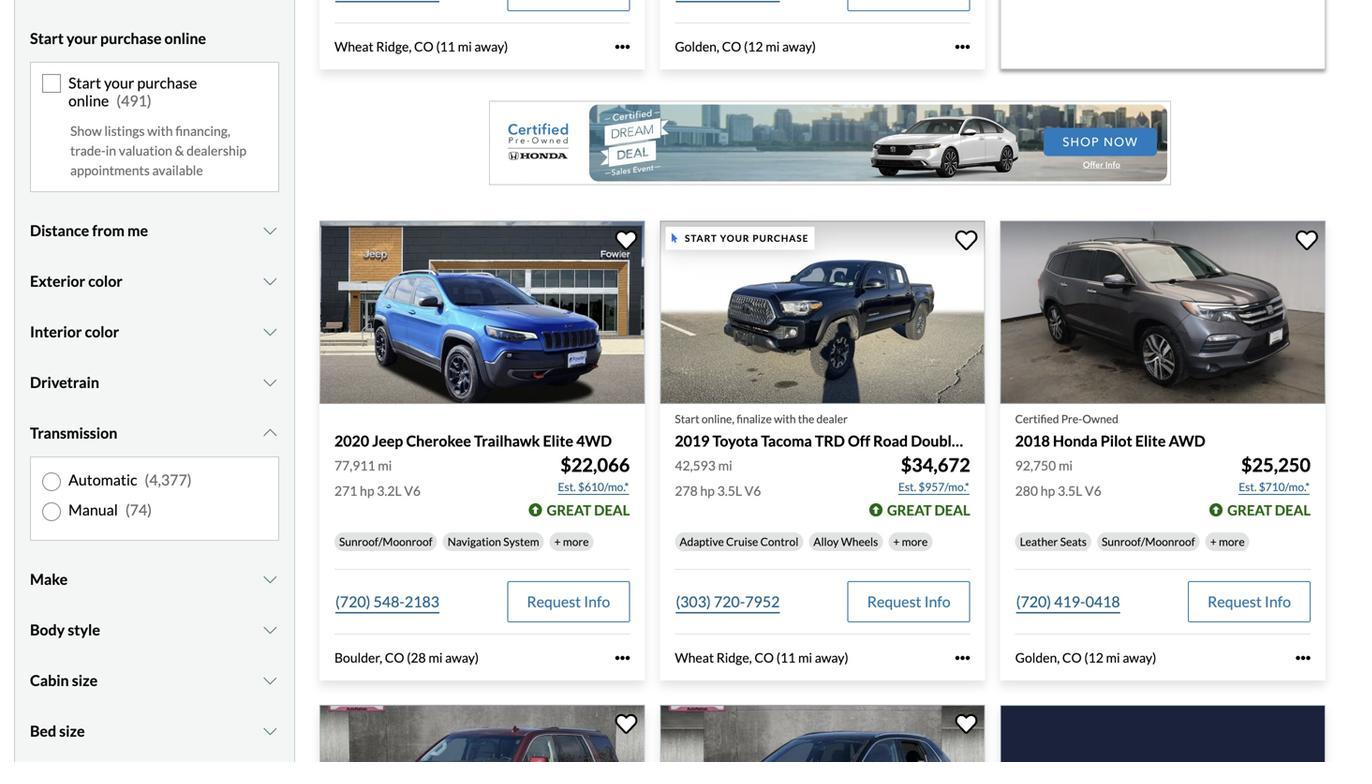 Task type: vqa. For each thing, say whether or not it's contained in the screenshot.
new
no



Task type: locate. For each thing, give the bounding box(es) containing it.
double
[[911, 432, 960, 450]]

0 vertical spatial ellipsis h image
[[956, 39, 971, 54]]

0 horizontal spatial est.
[[558, 480, 576, 494]]

3.5l inside 42,593 mi 278 hp 3.5l v6
[[718, 483, 742, 499]]

0 vertical spatial your
[[67, 29, 97, 47]]

2 horizontal spatial +
[[1211, 535, 1217, 549]]

1 horizontal spatial request
[[868, 593, 922, 611]]

5 chevron down image from the top
[[261, 673, 279, 688]]

+ more down est. $710/mo.* button
[[1211, 535, 1245, 549]]

est. down $34,672
[[899, 480, 917, 494]]

1 horizontal spatial hp
[[701, 483, 715, 499]]

hp right 280
[[1041, 483, 1056, 499]]

1 horizontal spatial sunroof/moonroof
[[1102, 535, 1196, 549]]

v6
[[404, 483, 421, 499], [745, 483, 761, 499], [1086, 483, 1102, 499]]

start your purchase online inside start your purchase online dropdown button
[[30, 29, 206, 47]]

great down est. $957/mo.* button
[[888, 502, 932, 519]]

est. inside $34,672 est. $957/mo.*
[[899, 480, 917, 494]]

1 horizontal spatial + more
[[894, 535, 928, 549]]

+ more right the wheels
[[894, 535, 928, 549]]

chevron down image inside cabin size "dropdown button"
[[261, 673, 279, 688]]

2 horizontal spatial v6
[[1086, 483, 1102, 499]]

2 request info from the left
[[868, 593, 951, 611]]

ellipsis h image for boulder, co (28 mi away)
[[615, 650, 630, 665]]

+
[[555, 535, 561, 549], [894, 535, 900, 549], [1211, 535, 1217, 549]]

3 v6 from the left
[[1086, 483, 1102, 499]]

0 horizontal spatial request
[[527, 593, 581, 611]]

0 horizontal spatial (720)
[[336, 593, 371, 611]]

6 chevron down image from the top
[[261, 724, 279, 739]]

2183
[[405, 593, 440, 611]]

0 vertical spatial with
[[147, 123, 173, 139]]

info
[[584, 593, 611, 611], [925, 593, 951, 611], [1265, 593, 1292, 611]]

0 horizontal spatial 3.5l
[[718, 483, 742, 499]]

ellipsis h image
[[956, 39, 971, 54], [956, 650, 971, 665]]

more
[[563, 535, 589, 549], [902, 535, 928, 549], [1219, 535, 1245, 549]]

est. down $22,066
[[558, 480, 576, 494]]

chevron down image inside body style dropdown button
[[261, 623, 279, 638]]

1 great deal from the left
[[547, 502, 630, 519]]

size right bed
[[59, 722, 85, 740]]

1 4wd from the left
[[577, 432, 612, 450]]

great deal down est. $710/mo.* button
[[1228, 502, 1311, 519]]

v6 up the cruise
[[745, 483, 761, 499]]

0 vertical spatial wheat
[[335, 38, 374, 54]]

size
[[72, 671, 98, 690], [59, 722, 85, 740]]

1 (720) from the left
[[336, 593, 371, 611]]

manual (74)
[[68, 501, 152, 519]]

1 sunroof/moonroof from the left
[[339, 535, 433, 549]]

bed size button
[[30, 708, 279, 755]]

(11
[[436, 38, 455, 54], [777, 650, 796, 666]]

3 request from the left
[[1208, 593, 1262, 611]]

2 horizontal spatial + more
[[1211, 535, 1245, 549]]

1 vertical spatial ridge,
[[717, 650, 752, 666]]

1 horizontal spatial 3.5l
[[1058, 483, 1083, 499]]

2 horizontal spatial info
[[1265, 593, 1292, 611]]

2 (720) from the left
[[1017, 593, 1052, 611]]

mi inside 42,593 mi 278 hp 3.5l v6
[[719, 458, 733, 474]]

4wd up $22,066
[[577, 432, 612, 450]]

chevron down image
[[261, 274, 279, 289], [261, 325, 279, 340], [261, 623, 279, 638]]

size right cabin
[[72, 671, 98, 690]]

with up valuation
[[147, 123, 173, 139]]

720-
[[714, 593, 745, 611]]

leather seats
[[1020, 535, 1087, 549]]

2 great from the left
[[888, 502, 932, 519]]

0 horizontal spatial golden,
[[675, 38, 720, 54]]

v6 down honda at the bottom right of page
[[1086, 483, 1102, 499]]

2 3.5l from the left
[[1058, 483, 1083, 499]]

start your purchase online up (491)
[[30, 29, 206, 47]]

chevron down image inside 'bed size' dropdown button
[[261, 724, 279, 739]]

v6 for $22,066
[[404, 483, 421, 499]]

size inside dropdown button
[[59, 722, 85, 740]]

start your purchase online up listings
[[68, 73, 197, 110]]

$710/mo.*
[[1260, 480, 1310, 494]]

1 horizontal spatial golden,
[[1016, 650, 1060, 666]]

chevron down image inside the interior color dropdown button
[[261, 325, 279, 340]]

0 vertical spatial ridge,
[[376, 38, 412, 54]]

manual
[[68, 501, 118, 519]]

3 request info from the left
[[1208, 593, 1292, 611]]

1 horizontal spatial online
[[164, 29, 206, 47]]

3.2l
[[377, 483, 402, 499]]

2 vertical spatial your
[[720, 233, 750, 244]]

great down est. $710/mo.* button
[[1228, 502, 1273, 519]]

show listings with financing, trade-in valuation & dealership appointments available
[[70, 123, 247, 178]]

3 chevron down image from the top
[[261, 426, 279, 441]]

1 horizontal spatial wheat
[[675, 650, 714, 666]]

2 horizontal spatial deal
[[1276, 502, 1311, 519]]

0 horizontal spatial info
[[584, 593, 611, 611]]

automatic
[[68, 471, 137, 489]]

(720) for (720) 548-2183
[[336, 593, 371, 611]]

deal for $25,250
[[1276, 502, 1311, 519]]

2 info from the left
[[925, 593, 951, 611]]

1 horizontal spatial your
[[104, 73, 134, 92]]

ellipsis h image for golden, co (12 mi away)
[[1296, 650, 1311, 665]]

chevron down image for cabin size
[[261, 673, 279, 688]]

1 vertical spatial golden,
[[1016, 650, 1060, 666]]

chevron down image inside distance from me dropdown button
[[261, 223, 279, 238]]

0 vertical spatial chevron down image
[[261, 274, 279, 289]]

0 horizontal spatial great
[[547, 502, 592, 519]]

2 request info button from the left
[[848, 581, 971, 623]]

advertisement region
[[489, 101, 1172, 185]]

color inside dropdown button
[[88, 272, 123, 290]]

golden,
[[675, 38, 720, 54], [1016, 650, 1060, 666]]

v6 inside 77,911 mi 271 hp 3.2l v6
[[404, 483, 421, 499]]

0 horizontal spatial + more
[[555, 535, 589, 549]]

body style
[[30, 621, 100, 639]]

0 vertical spatial wheat ridge, co (11 mi away)
[[335, 38, 508, 54]]

(720) left "419-"
[[1017, 593, 1052, 611]]

body
[[30, 621, 65, 639]]

42,593
[[675, 458, 716, 474]]

listings
[[104, 123, 145, 139]]

1 horizontal spatial wheat ridge, co (11 mi away)
[[675, 650, 849, 666]]

great down est. $610/mo.* button
[[547, 502, 592, 519]]

request for $34,672
[[868, 593, 922, 611]]

trd
[[815, 432, 845, 450]]

(303) 720-7952 button
[[675, 581, 781, 623]]

request info for $34,672
[[868, 593, 951, 611]]

1 horizontal spatial v6
[[745, 483, 761, 499]]

1 horizontal spatial est.
[[899, 480, 917, 494]]

online
[[164, 29, 206, 47], [68, 91, 109, 110]]

&
[[175, 143, 184, 159]]

77,911
[[335, 458, 375, 474]]

(720) left '548-'
[[336, 593, 371, 611]]

1 vertical spatial color
[[85, 323, 119, 341]]

0 horizontal spatial request info
[[527, 593, 611, 611]]

3 info from the left
[[1265, 593, 1292, 611]]

$34,672 est. $957/mo.*
[[899, 454, 971, 494]]

hp right 271
[[360, 483, 375, 499]]

start your purchase online
[[30, 29, 206, 47], [68, 73, 197, 110]]

+ for $25,250
[[1211, 535, 1217, 549]]

v6 inside 42,593 mi 278 hp 3.5l v6
[[745, 483, 761, 499]]

your
[[67, 29, 97, 47], [104, 73, 134, 92], [720, 233, 750, 244]]

chevron down image inside exterior color dropdown button
[[261, 274, 279, 289]]

2 est. from the left
[[899, 480, 917, 494]]

0 horizontal spatial (12
[[744, 38, 763, 54]]

0 horizontal spatial with
[[147, 123, 173, 139]]

1 horizontal spatial info
[[925, 593, 951, 611]]

3.5l inside 92,750 mi 280 hp 3.5l v6
[[1058, 483, 1083, 499]]

1 est. from the left
[[558, 480, 576, 494]]

1 ellipsis h image from the top
[[956, 39, 971, 54]]

2 vertical spatial chevron down image
[[261, 623, 279, 638]]

2 elite from the left
[[1136, 432, 1166, 450]]

1 horizontal spatial ridge,
[[717, 650, 752, 666]]

1 vertical spatial golden, co (12 mi away)
[[1016, 650, 1157, 666]]

2 horizontal spatial request info
[[1208, 593, 1292, 611]]

1 chevron down image from the top
[[261, 223, 279, 238]]

size inside "dropdown button"
[[72, 671, 98, 690]]

est. inside $22,066 est. $610/mo.*
[[558, 480, 576, 494]]

your right mouse pointer icon
[[720, 233, 750, 244]]

0 horizontal spatial v6
[[404, 483, 421, 499]]

0 vertical spatial (11
[[436, 38, 455, 54]]

0 vertical spatial golden, co (12 mi away)
[[675, 38, 816, 54]]

3.5l right 278
[[718, 483, 742, 499]]

great deal down est. $957/mo.* button
[[888, 502, 971, 519]]

0 vertical spatial size
[[72, 671, 98, 690]]

co
[[414, 38, 434, 54], [722, 38, 742, 54], [385, 650, 404, 666], [755, 650, 774, 666], [1063, 650, 1082, 666]]

1 v6 from the left
[[404, 483, 421, 499]]

(303)
[[676, 593, 711, 611]]

v6 for $25,250
[[1086, 483, 1102, 499]]

1 vertical spatial your
[[104, 73, 134, 92]]

0 horizontal spatial wheat
[[335, 38, 374, 54]]

0 vertical spatial golden,
[[675, 38, 720, 54]]

2 chevron down image from the top
[[261, 325, 279, 340]]

1 vertical spatial (12
[[1085, 650, 1104, 666]]

2 hp from the left
[[701, 483, 715, 499]]

+ more
[[555, 535, 589, 549], [894, 535, 928, 549], [1211, 535, 1245, 549]]

2 great deal from the left
[[888, 502, 971, 519]]

2 horizontal spatial hp
[[1041, 483, 1056, 499]]

more right the wheels
[[902, 535, 928, 549]]

in
[[106, 143, 116, 159]]

ellipsis h image for wheat ridge, co (11 mi away)
[[956, 650, 971, 665]]

elite right pilot
[[1136, 432, 1166, 450]]

chevron down image inside drivetrain dropdown button
[[261, 375, 279, 390]]

ellipsis h image
[[615, 39, 630, 54], [615, 650, 630, 665], [1296, 650, 1311, 665]]

mi inside 92,750 mi 280 hp 3.5l v6
[[1059, 458, 1073, 474]]

appointments
[[70, 162, 150, 178]]

1 horizontal spatial 4wd
[[992, 432, 1028, 450]]

golden, for ellipsis h icon associated with golden, co (12 mi away)
[[675, 38, 720, 54]]

2 horizontal spatial great
[[1228, 502, 1273, 519]]

3 more from the left
[[1219, 535, 1245, 549]]

1 vertical spatial ellipsis h image
[[956, 650, 971, 665]]

online inside start your purchase online dropdown button
[[164, 29, 206, 47]]

with inside start online, finalize with the dealer 2019 toyota tacoma trd off road double cab 4wd
[[774, 412, 796, 426]]

hp for $22,066
[[360, 483, 375, 499]]

request for $25,250
[[1208, 593, 1262, 611]]

0 horizontal spatial more
[[563, 535, 589, 549]]

419-
[[1055, 593, 1086, 611]]

1 vertical spatial chevron down image
[[261, 325, 279, 340]]

+ for $34,672
[[894, 535, 900, 549]]

0 horizontal spatial your
[[67, 29, 97, 47]]

2 chevron down image from the top
[[261, 375, 279, 390]]

owned
[[1083, 412, 1119, 426]]

with
[[147, 123, 173, 139], [774, 412, 796, 426]]

0 horizontal spatial online
[[68, 91, 109, 110]]

alloy wheels
[[814, 535, 879, 549]]

1 horizontal spatial (12
[[1085, 650, 1104, 666]]

2 more from the left
[[902, 535, 928, 549]]

3.5l for $25,250
[[1058, 483, 1083, 499]]

+ more for $25,250
[[1211, 535, 1245, 549]]

+ more right system
[[555, 535, 589, 549]]

1 hp from the left
[[360, 483, 375, 499]]

0 horizontal spatial sunroof/moonroof
[[339, 535, 433, 549]]

2 ellipsis h image from the top
[[956, 650, 971, 665]]

2 v6 from the left
[[745, 483, 761, 499]]

3 est. from the left
[[1239, 480, 1257, 494]]

request
[[527, 593, 581, 611], [868, 593, 922, 611], [1208, 593, 1262, 611]]

(720)
[[336, 593, 371, 611], [1017, 593, 1052, 611]]

deal down $610/mo.*
[[594, 502, 630, 519]]

2 + from the left
[[894, 535, 900, 549]]

1 horizontal spatial deal
[[935, 502, 971, 519]]

1 3.5l from the left
[[718, 483, 742, 499]]

2 + more from the left
[[894, 535, 928, 549]]

3.5l right 280
[[1058, 483, 1083, 499]]

2 horizontal spatial request
[[1208, 593, 1262, 611]]

77,911 mi 271 hp 3.2l v6
[[335, 458, 421, 499]]

bed
[[30, 722, 56, 740]]

deal down $710/mo.* on the bottom right of the page
[[1276, 502, 1311, 519]]

est. inside $25,250 est. $710/mo.*
[[1239, 480, 1257, 494]]

1 horizontal spatial more
[[902, 535, 928, 549]]

0 horizontal spatial golden, co (12 mi away)
[[675, 38, 816, 54]]

drivetrain button
[[30, 359, 279, 406]]

1 chevron down image from the top
[[261, 274, 279, 289]]

271
[[335, 483, 357, 499]]

hp inside 77,911 mi 271 hp 3.2l v6
[[360, 483, 375, 499]]

3 great deal from the left
[[1228, 502, 1311, 519]]

v6 right 3.2l in the bottom left of the page
[[404, 483, 421, 499]]

sunroof/moonroof right seats
[[1102, 535, 1196, 549]]

1 vertical spatial size
[[59, 722, 85, 740]]

exterior color button
[[30, 258, 279, 305]]

mi inside 77,911 mi 271 hp 3.2l v6
[[378, 458, 392, 474]]

available
[[152, 162, 203, 178]]

0 horizontal spatial deal
[[594, 502, 630, 519]]

valuation
[[119, 143, 172, 159]]

0 horizontal spatial elite
[[543, 432, 574, 450]]

size for bed size
[[59, 722, 85, 740]]

request info for $25,250
[[1208, 593, 1292, 611]]

show
[[70, 123, 102, 139]]

3 deal from the left
[[1276, 502, 1311, 519]]

1 deal from the left
[[594, 502, 630, 519]]

cab
[[963, 432, 990, 450]]

$22,066
[[561, 454, 630, 476]]

hp inside 92,750 mi 280 hp 3.5l v6
[[1041, 483, 1056, 499]]

elite up $22,066
[[543, 432, 574, 450]]

0 vertical spatial online
[[164, 29, 206, 47]]

more right system
[[563, 535, 589, 549]]

sunroof/moonroof down 3.2l in the bottom left of the page
[[339, 535, 433, 549]]

chevron down image for distance from me
[[261, 223, 279, 238]]

1 horizontal spatial +
[[894, 535, 900, 549]]

your up 'show' on the top of page
[[67, 29, 97, 47]]

chevron down image inside make dropdown button
[[261, 572, 279, 587]]

2 horizontal spatial more
[[1219, 535, 1245, 549]]

more down est. $710/mo.* button
[[1219, 535, 1245, 549]]

2 vertical spatial purchase
[[753, 233, 809, 244]]

1 horizontal spatial request info button
[[848, 581, 971, 623]]

your up listings
[[104, 73, 134, 92]]

great deal
[[547, 502, 630, 519], [888, 502, 971, 519], [1228, 502, 1311, 519]]

(303) 720-7952
[[676, 593, 780, 611]]

mythos black metallic 2020 audi q3 quattro premium plus s line 45 tfsi awd suv / crossover all-wheel drive automatic image
[[660, 705, 986, 762]]

3 + more from the left
[[1211, 535, 1245, 549]]

color right "interior"
[[85, 323, 119, 341]]

3 hp from the left
[[1041, 483, 1056, 499]]

cruise
[[727, 535, 759, 549]]

golden, co (12 mi away)
[[675, 38, 816, 54], [1016, 650, 1157, 666]]

navigation
[[448, 535, 501, 549]]

with left the
[[774, 412, 796, 426]]

certified pre-owned 2018 honda pilot elite awd
[[1016, 412, 1206, 450]]

chevron down image inside transmission dropdown button
[[261, 426, 279, 441]]

1 vertical spatial with
[[774, 412, 796, 426]]

interior
[[30, 323, 82, 341]]

3 great from the left
[[1228, 502, 1273, 519]]

0 vertical spatial purchase
[[100, 29, 162, 47]]

adaptive
[[680, 535, 724, 549]]

1 horizontal spatial (720)
[[1017, 593, 1052, 611]]

2 horizontal spatial request info button
[[1189, 581, 1311, 623]]

2 4wd from the left
[[992, 432, 1028, 450]]

1 vertical spatial wheat ridge, co (11 mi away)
[[675, 650, 849, 666]]

ridge,
[[376, 38, 412, 54], [717, 650, 752, 666]]

3 chevron down image from the top
[[261, 623, 279, 638]]

0 horizontal spatial great deal
[[547, 502, 630, 519]]

(720) for (720) 419-0418
[[1017, 593, 1052, 611]]

from
[[92, 221, 125, 240]]

v6 inside 92,750 mi 280 hp 3.5l v6
[[1086, 483, 1102, 499]]

1 vertical spatial purchase
[[137, 73, 197, 92]]

4wd right cab
[[992, 432, 1028, 450]]

more for $25,250
[[1219, 535, 1245, 549]]

3 request info button from the left
[[1189, 581, 1311, 623]]

1 elite from the left
[[543, 432, 574, 450]]

hp inside 42,593 mi 278 hp 3.5l v6
[[701, 483, 715, 499]]

hp for $25,250
[[1041, 483, 1056, 499]]

1 great from the left
[[547, 502, 592, 519]]

2 horizontal spatial est.
[[1239, 480, 1257, 494]]

elite inside certified pre-owned 2018 honda pilot elite awd
[[1136, 432, 1166, 450]]

chevron down image for interior color
[[261, 325, 279, 340]]

trade-
[[70, 143, 106, 159]]

color inside dropdown button
[[85, 323, 119, 341]]

1 vertical spatial (11
[[777, 650, 796, 666]]

honda
[[1053, 432, 1098, 450]]

0 horizontal spatial request info button
[[507, 581, 630, 623]]

deal down $957/mo.*
[[935, 502, 971, 519]]

golden, for golden, co (12 mi away)'s ellipsis h image
[[1016, 650, 1060, 666]]

0 horizontal spatial wheat ridge, co (11 mi away)
[[335, 38, 508, 54]]

2 deal from the left
[[935, 502, 971, 519]]

2 request from the left
[[868, 593, 922, 611]]

1 horizontal spatial request info
[[868, 593, 951, 611]]

1 vertical spatial wheat
[[675, 650, 714, 666]]

color right exterior
[[88, 272, 123, 290]]

3 + from the left
[[1211, 535, 1217, 549]]

interior color button
[[30, 309, 279, 355]]

$25,250
[[1242, 454, 1311, 476]]

ellipsis h image for golden, co (12 mi away)
[[956, 39, 971, 54]]

4 chevron down image from the top
[[261, 572, 279, 587]]

0 horizontal spatial +
[[555, 535, 561, 549]]

1 horizontal spatial elite
[[1136, 432, 1166, 450]]

great for $22,066
[[547, 502, 592, 519]]

$25,250 est. $710/mo.*
[[1239, 454, 1311, 494]]

(12
[[744, 38, 763, 54], [1085, 650, 1104, 666]]

great deal down est. $610/mo.* button
[[547, 502, 630, 519]]

hp right 278
[[701, 483, 715, 499]]

v6 for $34,672
[[745, 483, 761, 499]]

1 horizontal spatial great
[[888, 502, 932, 519]]

0 vertical spatial color
[[88, 272, 123, 290]]

2 horizontal spatial great deal
[[1228, 502, 1311, 519]]

est. down $25,250
[[1239, 480, 1257, 494]]

0 vertical spatial start your purchase online
[[30, 29, 206, 47]]

info for $34,672
[[925, 593, 951, 611]]

wheat ridge, co (11 mi away)
[[335, 38, 508, 54], [675, 650, 849, 666]]

chevron down image
[[261, 223, 279, 238], [261, 375, 279, 390], [261, 426, 279, 441], [261, 572, 279, 587], [261, 673, 279, 688], [261, 724, 279, 739]]

1 horizontal spatial great deal
[[888, 502, 971, 519]]



Task type: describe. For each thing, give the bounding box(es) containing it.
(4,377)
[[145, 471, 192, 489]]

great deal for $34,672
[[888, 502, 971, 519]]

(720) 548-2183 button
[[335, 581, 441, 623]]

chevron down image for body style
[[261, 623, 279, 638]]

hydro blue pearlcoat 2020 jeep cherokee trailhawk elite 4wd suv / crossover four-wheel drive 9-speed automatic image
[[320, 221, 645, 404]]

distance from me button
[[30, 207, 279, 254]]

distance from me
[[30, 221, 148, 240]]

2020 jeep cherokee trailhawk elite 4wd
[[335, 432, 612, 450]]

cabin
[[30, 671, 69, 690]]

crimson red tintcoat 2019 gmc yukon denali 4wd suv / crossover four-wheel drive automatic image
[[320, 705, 645, 762]]

the
[[798, 412, 815, 426]]

transmission button
[[30, 410, 279, 457]]

est. $610/mo.* button
[[557, 478, 630, 497]]

system
[[504, 535, 540, 549]]

deal for $34,672
[[935, 502, 971, 519]]

hp for $34,672
[[701, 483, 715, 499]]

start inside dropdown button
[[30, 29, 64, 47]]

chevron down image for exterior color
[[261, 274, 279, 289]]

start your purchase
[[685, 233, 809, 244]]

interior color
[[30, 323, 119, 341]]

off
[[848, 432, 871, 450]]

start online, finalize with the dealer 2019 toyota tacoma trd off road double cab 4wd
[[675, 412, 1028, 450]]

pre-
[[1062, 412, 1083, 426]]

est. $957/mo.* button
[[898, 478, 971, 497]]

purchase inside dropdown button
[[100, 29, 162, 47]]

92,750
[[1016, 458, 1057, 474]]

mouse pointer image
[[672, 234, 678, 243]]

make
[[30, 570, 68, 588]]

certified
[[1016, 412, 1060, 426]]

more for $34,672
[[902, 535, 928, 549]]

1 horizontal spatial golden, co (12 mi away)
[[1016, 650, 1157, 666]]

2020
[[335, 432, 369, 450]]

start inside start online, finalize with the dealer 2019 toyota tacoma trd off road double cab 4wd
[[675, 412, 700, 426]]

1 vertical spatial online
[[68, 91, 109, 110]]

financing,
[[175, 123, 230, 139]]

color for exterior color
[[88, 272, 123, 290]]

leather
[[1020, 535, 1059, 549]]

wheels
[[841, 535, 879, 549]]

info for $25,250
[[1265, 593, 1292, 611]]

drivetrain
[[30, 373, 99, 392]]

1 horizontal spatial (11
[[777, 650, 796, 666]]

navigation system
[[448, 535, 540, 549]]

2 horizontal spatial your
[[720, 233, 750, 244]]

est. for $25,250
[[1239, 480, 1257, 494]]

0 vertical spatial (12
[[744, 38, 763, 54]]

2 sunroof/moonroof from the left
[[1102, 535, 1196, 549]]

me
[[128, 221, 148, 240]]

awd
[[1169, 432, 1206, 450]]

cabin size
[[30, 671, 98, 690]]

chevron down image for transmission
[[261, 426, 279, 441]]

1 more from the left
[[563, 535, 589, 549]]

with inside show listings with financing, trade-in valuation & dealership appointments available
[[147, 123, 173, 139]]

1 request from the left
[[527, 593, 581, 611]]

4wd inside start online, finalize with the dealer 2019 toyota tacoma trd off road double cab 4wd
[[992, 432, 1028, 450]]

2018
[[1016, 432, 1051, 450]]

1 + more from the left
[[555, 535, 589, 549]]

+ more for $34,672
[[894, 535, 928, 549]]

92,750 mi 280 hp 3.5l v6
[[1016, 458, 1102, 499]]

(720) 548-2183
[[336, 593, 440, 611]]

0 horizontal spatial (11
[[436, 38, 455, 54]]

548-
[[374, 593, 405, 611]]

request info button for $34,672
[[848, 581, 971, 623]]

seats
[[1061, 535, 1087, 549]]

1 request info button from the left
[[507, 581, 630, 623]]

style
[[68, 621, 100, 639]]

chevron down image for bed size
[[261, 724, 279, 739]]

pilot
[[1101, 432, 1133, 450]]

great deal for $22,066
[[547, 502, 630, 519]]

1 info from the left
[[584, 593, 611, 611]]

deal for $22,066
[[594, 502, 630, 519]]

(28
[[407, 650, 426, 666]]

$34,672
[[901, 454, 971, 476]]

1 + from the left
[[555, 535, 561, 549]]

trailhawk
[[474, 432, 540, 450]]

boulder,
[[335, 650, 383, 666]]

est. for $34,672
[[899, 480, 917, 494]]

jeep
[[372, 432, 403, 450]]

exterior color
[[30, 272, 123, 290]]

7952
[[745, 593, 780, 611]]

your inside start your purchase online dropdown button
[[67, 29, 97, 47]]

280
[[1016, 483, 1039, 499]]

toyota
[[713, 432, 759, 450]]

body style button
[[30, 607, 279, 654]]

tacoma
[[761, 432, 813, 450]]

$957/mo.*
[[919, 480, 970, 494]]

start inside "start your purchase online"
[[68, 73, 101, 92]]

dealership
[[187, 143, 247, 159]]

automatic (4,377)
[[68, 471, 192, 489]]

transmission
[[30, 424, 117, 442]]

color for interior color
[[85, 323, 119, 341]]

modern steel metallic 2018 honda pilot elite awd suv / crossover all-wheel drive 9-speed automatic image
[[1001, 221, 1326, 404]]

black 2019 toyota tacoma trd off road double cab 4wd pickup truck four-wheel drive 6-speed automatic image
[[660, 221, 986, 404]]

great for $34,672
[[888, 502, 932, 519]]

road
[[874, 432, 908, 450]]

1 vertical spatial start your purchase online
[[68, 73, 197, 110]]

make button
[[30, 556, 279, 603]]

1 request info from the left
[[527, 593, 611, 611]]

bed size
[[30, 722, 85, 740]]

0418
[[1086, 593, 1121, 611]]

$22,066 est. $610/mo.*
[[558, 454, 630, 494]]

great deal for $25,250
[[1228, 502, 1311, 519]]

(491)
[[116, 91, 152, 110]]

cherokee
[[406, 432, 471, 450]]

est. for $22,066
[[558, 480, 576, 494]]

start your purchase online button
[[30, 15, 279, 62]]

3.5l for $34,672
[[718, 483, 742, 499]]

ellipsis h image for wheat ridge, co (11 mi away)
[[615, 39, 630, 54]]

great for $25,250
[[1228, 502, 1273, 519]]

278
[[675, 483, 698, 499]]

chevron down image for make
[[261, 572, 279, 587]]

dealer
[[817, 412, 848, 426]]

request info button for $25,250
[[1189, 581, 1311, 623]]

$610/mo.*
[[578, 480, 629, 494]]

0 horizontal spatial ridge,
[[376, 38, 412, 54]]

alloy
[[814, 535, 839, 549]]

distance
[[30, 221, 89, 240]]

finalize
[[737, 412, 772, 426]]

2019
[[675, 432, 710, 450]]

size for cabin size
[[72, 671, 98, 690]]

chevron down image for drivetrain
[[261, 375, 279, 390]]

control
[[761, 535, 799, 549]]

cabin size button
[[30, 657, 279, 704]]

exterior
[[30, 272, 85, 290]]



